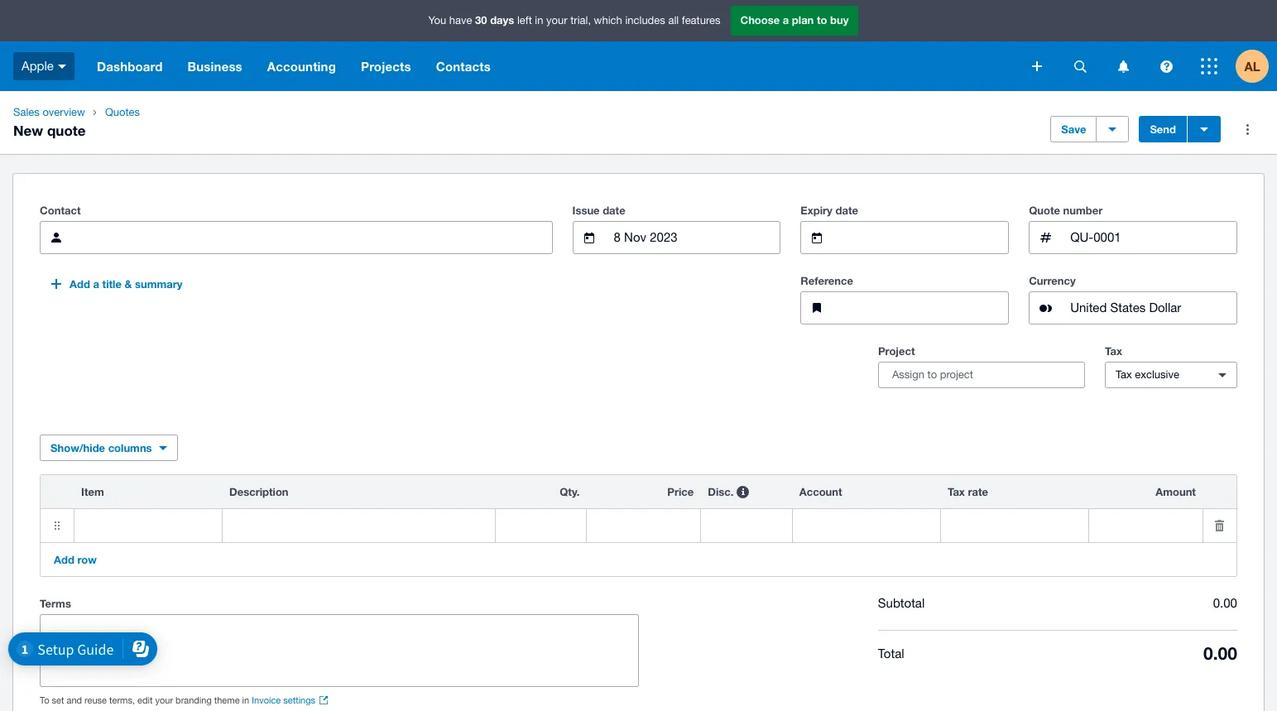 Task type: describe. For each thing, give the bounding box(es) containing it.
add for add a title & summary
[[70, 277, 90, 291]]

you
[[428, 14, 446, 27]]

send
[[1150, 123, 1176, 136]]

project
[[878, 344, 915, 358]]

disc.
[[708, 485, 734, 498]]

sales overview
[[13, 106, 85, 118]]

overview
[[43, 106, 85, 118]]

price
[[667, 485, 694, 498]]

Reference text field
[[841, 292, 1008, 324]]

banner containing al
[[0, 0, 1277, 91]]

quote
[[47, 122, 86, 139]]

which
[[594, 14, 622, 27]]

0.00 for subtotal
[[1213, 596, 1238, 610]]

Qty. field
[[496, 509, 586, 542]]

Project field
[[879, 361, 1084, 389]]

quote
[[1029, 204, 1060, 217]]

Price field
[[587, 509, 701, 542]]

and
[[67, 695, 82, 705]]

date for expiry date
[[836, 204, 858, 217]]

add for add row
[[54, 553, 74, 566]]

quotes
[[105, 106, 140, 118]]

apple
[[22, 59, 54, 73]]

al button
[[1236, 41, 1277, 91]]

show/hide columns
[[51, 441, 152, 455]]

add row
[[54, 553, 97, 566]]

business
[[188, 59, 242, 74]]

tax rate
[[948, 485, 988, 498]]

choose a plan to buy
[[741, 13, 849, 27]]

tax exclusive
[[1116, 368, 1180, 381]]

columns
[[108, 441, 152, 455]]

invoice settings link
[[252, 694, 329, 707]]

show/hide columns button
[[40, 435, 178, 461]]

edit
[[137, 695, 153, 705]]

Description text field
[[223, 509, 495, 542]]

&
[[125, 277, 132, 291]]

add row button
[[44, 546, 107, 573]]

your for reuse
[[155, 695, 173, 705]]

quote number
[[1029, 204, 1103, 217]]

theme
[[214, 695, 240, 705]]

account
[[800, 485, 842, 498]]

0 horizontal spatial in
[[242, 695, 249, 705]]

tax for tax rate
[[948, 485, 965, 498]]

contact
[[40, 204, 81, 217]]

includes
[[625, 14, 665, 27]]

2 svg image from the left
[[1118, 60, 1129, 72]]

3 svg image from the left
[[1160, 60, 1173, 72]]

your for days
[[546, 14, 568, 27]]

title
[[102, 277, 122, 291]]

to set and reuse terms, edit your branding theme in invoice settings
[[40, 695, 315, 705]]

Quote number text field
[[1069, 222, 1237, 253]]

reuse
[[84, 695, 107, 705]]

Contact field
[[80, 222, 552, 253]]

send button
[[1140, 116, 1187, 142]]

summary
[[135, 277, 183, 291]]

rate
[[968, 485, 988, 498]]

choose
[[741, 13, 780, 27]]

buy
[[830, 13, 849, 27]]

in inside you have 30 days left in your trial, which includes all features
[[535, 14, 543, 27]]

issue date
[[573, 204, 626, 217]]

issue
[[573, 204, 600, 217]]

description
[[229, 485, 289, 498]]

you have 30 days left in your trial, which includes all features
[[428, 13, 721, 27]]

tax for tax exclusive
[[1116, 368, 1132, 381]]

a for choose
[[783, 13, 789, 27]]

currency
[[1029, 274, 1076, 287]]

to
[[817, 13, 827, 27]]

0.00 for total
[[1204, 643, 1238, 664]]

Terms text field
[[41, 615, 638, 686]]

have
[[449, 14, 472, 27]]

item
[[81, 485, 104, 498]]

left
[[517, 14, 532, 27]]

to
[[40, 695, 49, 705]]

trial,
[[571, 14, 591, 27]]

projects
[[361, 59, 411, 74]]

save
[[1062, 123, 1087, 136]]

Expiry date field
[[841, 222, 1008, 253]]



Task type: vqa. For each thing, say whether or not it's contained in the screenshot.
field
no



Task type: locate. For each thing, give the bounding box(es) containing it.
Issue date field
[[612, 222, 780, 253]]

a left plan at the right of the page
[[783, 13, 789, 27]]

0 vertical spatial your
[[546, 14, 568, 27]]

line items element
[[40, 474, 1238, 577]]

new
[[13, 122, 43, 139]]

exclusive
[[1135, 368, 1180, 381]]

svg image inside apple popup button
[[58, 64, 66, 69]]

date right "issue"
[[603, 204, 626, 217]]

1 vertical spatial 0.00
[[1204, 643, 1238, 664]]

1 horizontal spatial in
[[535, 14, 543, 27]]

0 horizontal spatial your
[[155, 695, 173, 705]]

0.00
[[1213, 596, 1238, 610], [1204, 643, 1238, 664]]

reference
[[801, 274, 853, 287]]

tax
[[1105, 344, 1122, 358], [1116, 368, 1132, 381], [948, 485, 965, 498]]

dashboard
[[97, 59, 163, 74]]

tax inside popup button
[[1116, 368, 1132, 381]]

expiry
[[801, 204, 833, 217]]

a
[[783, 13, 789, 27], [93, 277, 99, 291]]

tax exclusive button
[[1105, 362, 1238, 388]]

save button
[[1051, 116, 1097, 142]]

banner
[[0, 0, 1277, 91]]

your inside you have 30 days left in your trial, which includes all features
[[546, 14, 568, 27]]

1 horizontal spatial svg image
[[1118, 60, 1129, 72]]

0 horizontal spatial svg image
[[58, 64, 66, 69]]

apple button
[[0, 41, 84, 91]]

a for add
[[93, 277, 99, 291]]

days
[[490, 13, 514, 27]]

settings
[[283, 695, 315, 705]]

Currency field
[[1069, 292, 1237, 324]]

plan
[[792, 13, 814, 27]]

Amount field
[[1089, 509, 1203, 542]]

date right the expiry
[[836, 204, 858, 217]]

accounting
[[267, 59, 336, 74]]

date
[[603, 204, 626, 217], [836, 204, 858, 217]]

0 horizontal spatial svg image
[[1074, 60, 1087, 72]]

0 vertical spatial add
[[70, 277, 90, 291]]

0 vertical spatial 0.00
[[1213, 596, 1238, 610]]

2 horizontal spatial svg image
[[1160, 60, 1173, 72]]

2 date from the left
[[836, 204, 858, 217]]

sales
[[13, 106, 40, 118]]

contacts button
[[424, 41, 503, 91]]

add left the row
[[54, 553, 74, 566]]

add inside line items element
[[54, 553, 74, 566]]

qty.
[[560, 485, 580, 498]]

0 vertical spatial tax
[[1105, 344, 1122, 358]]

a inside banner
[[783, 13, 789, 27]]

0 horizontal spatial a
[[93, 277, 99, 291]]

subtotal
[[878, 596, 925, 610]]

1 vertical spatial tax
[[1116, 368, 1132, 381]]

navigation containing dashboard
[[84, 41, 1021, 91]]

a inside button
[[93, 277, 99, 291]]

1 date from the left
[[603, 204, 626, 217]]

number
[[1063, 204, 1103, 217]]

tax inside line items element
[[948, 485, 965, 498]]

1 horizontal spatial a
[[783, 13, 789, 27]]

navigation inside banner
[[84, 41, 1021, 91]]

in
[[535, 14, 543, 27], [242, 695, 249, 705]]

expiry date
[[801, 204, 858, 217]]

0 horizontal spatial date
[[603, 204, 626, 217]]

1 vertical spatial in
[[242, 695, 249, 705]]

1 horizontal spatial svg image
[[1032, 61, 1042, 71]]

Tax rate field
[[941, 509, 1089, 542]]

2 vertical spatial tax
[[948, 485, 965, 498]]

0 vertical spatial in
[[535, 14, 543, 27]]

svg image
[[1201, 58, 1218, 75], [1032, 61, 1042, 71], [58, 64, 66, 69]]

drag handle image
[[41, 509, 74, 542]]

overflow menu image
[[1231, 113, 1264, 146]]

0 vertical spatial a
[[783, 13, 789, 27]]

your
[[546, 14, 568, 27], [155, 695, 173, 705]]

tax for tax
[[1105, 344, 1122, 358]]

add a title & summary button
[[40, 271, 193, 297]]

2 horizontal spatial svg image
[[1201, 58, 1218, 75]]

1 horizontal spatial your
[[546, 14, 568, 27]]

set
[[52, 695, 64, 705]]

navigation
[[84, 41, 1021, 91]]

your right edit
[[155, 695, 173, 705]]

Account field
[[793, 509, 940, 542]]

30
[[475, 13, 487, 27]]

1 vertical spatial add
[[54, 553, 74, 566]]

terms
[[40, 597, 71, 610]]

contacts
[[436, 59, 491, 74]]

add left title
[[70, 277, 90, 291]]

in right the left
[[535, 14, 543, 27]]

accounting button
[[255, 41, 349, 91]]

1 svg image from the left
[[1074, 60, 1087, 72]]

al
[[1245, 58, 1261, 73]]

total
[[878, 647, 904, 661]]

tax left exclusive
[[1116, 368, 1132, 381]]

sales overview link
[[7, 104, 92, 121]]

1 vertical spatial a
[[93, 277, 99, 291]]

a left title
[[93, 277, 99, 291]]

new quote
[[13, 122, 86, 139]]

svg image
[[1074, 60, 1087, 72], [1118, 60, 1129, 72], [1160, 60, 1173, 72]]

in right the theme
[[242, 695, 249, 705]]

1 vertical spatial your
[[155, 695, 173, 705]]

Item field
[[75, 509, 222, 542]]

projects button
[[349, 41, 424, 91]]

invoice
[[252, 695, 281, 705]]

add a title & summary
[[70, 277, 183, 291]]

business button
[[175, 41, 255, 91]]

branding
[[176, 695, 212, 705]]

1 horizontal spatial date
[[836, 204, 858, 217]]

your left trial, on the top of the page
[[546, 14, 568, 27]]

features
[[682, 14, 721, 27]]

amount
[[1156, 485, 1196, 498]]

Disc. field
[[701, 509, 792, 542]]

terms,
[[109, 695, 135, 705]]

tax left rate
[[948, 485, 965, 498]]

add
[[70, 277, 90, 291], [54, 553, 74, 566]]

quotes link
[[98, 104, 147, 121]]

tax up tax exclusive
[[1105, 344, 1122, 358]]

date for issue date
[[603, 204, 626, 217]]

all
[[668, 14, 679, 27]]

show/hide
[[51, 441, 105, 455]]

remove row image
[[1204, 509, 1237, 542]]

row
[[77, 553, 97, 566]]

dashboard link
[[84, 41, 175, 91]]



